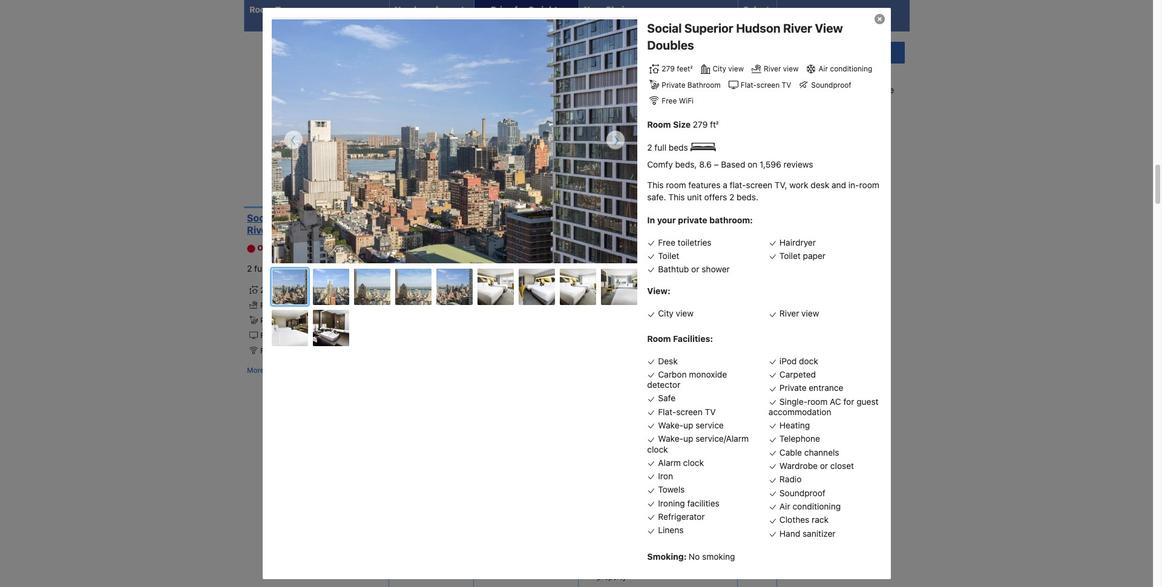 Task type: describe. For each thing, give the bounding box(es) containing it.
tax for $1,910
[[510, 176, 519, 184]]

river left the it
[[764, 64, 781, 73]]

14.75 for $1,853
[[514, 271, 530, 278]]

3 pay from the top
[[691, 246, 703, 255]]

screen up wake-up service
[[677, 407, 703, 417]]

1 needed from the top
[[655, 34, 682, 44]]

hudson inside dialog dialog
[[736, 21, 781, 35]]

carbon monoxide detector
[[648, 369, 727, 390]]

bathroom inside dialog dialog
[[688, 80, 721, 89]]

view up room facilities: ​
[[676, 309, 694, 319]]

price for 3 nights
[[491, 4, 563, 15]]

3 no prepayment needed from the top
[[597, 246, 682, 255]]

2 to from the top
[[658, 123, 666, 132]]

on inside dialog dialog
[[748, 159, 758, 169]]

city up photo of social superior hudson river view doubles #11
[[310, 286, 323, 295]]

cable
[[780, 447, 802, 458]]

wake- for wake-up service
[[658, 420, 684, 431]]

3.50 for $1,853
[[481, 283, 494, 290]]

1 vertical spatial flat-
[[260, 331, 276, 340]]

1 horizontal spatial clock
[[683, 458, 704, 468]]

work
[[790, 180, 809, 190]]

2 vertical spatial soundproof
[[780, 488, 826, 498]]

2 horizontal spatial 279
[[693, 119, 708, 130]]

2 breakfast from the top
[[618, 106, 653, 115]]

$1,853
[[478, 227, 513, 238]]

in
[[648, 215, 655, 225]]

it
[[792, 70, 797, 81]]

price
[[491, 4, 513, 15]]

3 first from the top
[[620, 229, 635, 238]]

single-room ac for guest accommodation
[[769, 396, 879, 417]]

1 vertical spatial conditioning
[[325, 301, 367, 310]]

night, for $1,910
[[532, 176, 549, 184]]

4 breakfast from the top
[[618, 318, 653, 327]]

1 vertical spatial beds
[[269, 264, 288, 274]]

10% off. you're getting a reduced rate because this property is offering a discount.. element for $2,247
[[478, 28, 510, 42]]

safe
[[658, 393, 676, 404]]

2 • from the top
[[586, 123, 589, 132]]

0 horizontal spatial bathroom
[[286, 316, 319, 325]]

wake-up service/alarm clock
[[648, 434, 749, 455]]

smoking: ​ no smoking
[[648, 552, 735, 562]]

our
[[329, 244, 342, 253]]

1 $30 from the top
[[653, 213, 666, 222]]

2 costs from the top
[[597, 123, 618, 132]]

1 no prepayment needed from the top
[[597, 34, 682, 44]]

$2,497
[[478, 2, 502, 11]]

view down 'rooms'
[[729, 64, 744, 73]]

2 property from the top
[[597, 151, 627, 160]]

wifi inside dialog dialog
[[679, 96, 694, 105]]

279 feet² inside dialog dialog
[[662, 64, 693, 73]]

6 breakfast from the top
[[618, 528, 653, 537]]

0 horizontal spatial social superior hudson river view doubles
[[247, 213, 357, 236]]

river up only
[[247, 225, 271, 236]]

view up photo of social superior hudson river view doubles #10
[[280, 301, 295, 310]]

5 cancel from the top
[[667, 439, 691, 449]]

5 the from the top
[[714, 562, 725, 571]]

up for service
[[684, 420, 694, 431]]

3 property from the top
[[597, 258, 627, 267]]

2 the from the top
[[714, 140, 725, 149]]

clothes
[[780, 515, 810, 525]]

is
[[845, 85, 851, 95]]

1 horizontal spatial air
[[780, 501, 791, 512]]

6 costs first night to cancel from the top
[[597, 545, 691, 554]]

city up $2,122
[[496, 71, 508, 78]]

2 horizontal spatial air
[[819, 64, 828, 73]]

5 no prepayment needed from the top
[[597, 456, 682, 465]]

6 prepayment from the top
[[609, 562, 653, 571]]

2 at from the top
[[705, 140, 712, 149]]

photo of social superior hudson river view doubles #10 image
[[272, 310, 308, 346]]

view up photo of social superior hudson river view doubles #11
[[325, 286, 341, 295]]

$2,059
[[478, 213, 502, 222]]

2 inside this room features a flat-screen tv, work desk and in-room safe. this unit offers 2 beds.
[[730, 192, 735, 202]]

1 horizontal spatial tv
[[705, 407, 716, 417]]

0 horizontal spatial superior
[[278, 213, 318, 224]]

city up the '$2,059'
[[496, 176, 508, 184]]

6 cancel from the top
[[667, 545, 691, 554]]

room down beds,
[[666, 180, 686, 190]]

a
[[723, 180, 728, 190]]

3 good breakfast included from the top
[[597, 318, 685, 327]]

private
[[678, 215, 708, 225]]

1 vertical spatial social
[[247, 213, 276, 224]]

telephone
[[780, 434, 820, 444]]

features
[[689, 180, 721, 190]]

1 vertical spatial air
[[313, 301, 323, 310]]

only 1 room left on our site
[[257, 244, 358, 253]]

photo of social superior hudson river view doubles #7 image
[[519, 269, 555, 305]]

screen left photo of social superior hudson river view doubles #11
[[276, 331, 299, 340]]

bathtub or shower
[[658, 264, 730, 274]]

1 good from the top
[[597, 1, 617, 10]]

immediate
[[854, 85, 894, 95]]

1 horizontal spatial city view
[[658, 309, 694, 319]]

excluded: for $2,247
[[481, 59, 512, 66]]

% for $1,853
[[532, 271, 537, 278]]

select rooms
[[744, 4, 772, 27]]

good breakfast $30
[[597, 213, 666, 222]]

0 vertical spatial photo of social superior hudson river view doubles #1 image
[[272, 19, 638, 263]]

0 horizontal spatial city view
[[310, 286, 341, 295]]

city left photo of social superior hudson river view doubles #7
[[496, 283, 508, 290]]

1 pay from the top
[[691, 34, 703, 44]]

site
[[344, 244, 358, 253]]

1 vertical spatial free
[[658, 237, 676, 247]]

2 – pay at the property from the top
[[597, 140, 725, 160]]

social inside dialog dialog
[[648, 21, 682, 35]]

view:
[[648, 286, 671, 296]]

river view left only
[[764, 64, 799, 73]]

0 vertical spatial this
[[648, 180, 664, 190]]

1 horizontal spatial this
[[669, 192, 685, 202]]

0 vertical spatial 279
[[662, 64, 675, 73]]

2 pay from the top
[[691, 140, 703, 149]]

6 no prepayment needed from the top
[[597, 562, 682, 571]]

10% off for $1,853
[[481, 242, 507, 251]]

4 property from the top
[[597, 468, 627, 477]]

river view up photo of social superior hudson river view doubles #10
[[260, 301, 295, 310]]

number of guests
[[395, 4, 469, 15]]

2 prepayment from the top
[[609, 140, 653, 149]]

iron
[[658, 471, 673, 481]]

sanitizer
[[803, 528, 836, 539]]

2 inside it only takes 2 minutes confirmation is immediate
[[842, 70, 847, 81]]

2 first from the top
[[620, 123, 635, 132]]

4 – pay at the property from the top
[[597, 456, 725, 477]]

$1,910
[[478, 121, 512, 132]]

1 vertical spatial air conditioning
[[313, 301, 367, 310]]

entrance
[[809, 383, 844, 393]]

view inside dialog dialog
[[815, 21, 843, 35]]

4 included from the top
[[655, 528, 685, 537]]

or for wardrobe
[[820, 461, 828, 471]]

0 horizontal spatial free wifi
[[260, 346, 292, 355]]

photo of social superior hudson river view doubles #3 image
[[354, 269, 390, 305]]

dock
[[799, 356, 819, 366]]

1 costs from the top
[[597, 17, 618, 27]]

wake- for wake-up service/alarm clock
[[658, 434, 684, 444]]

your choices
[[584, 4, 639, 15]]

2 vertical spatial air conditioning
[[780, 501, 841, 512]]

4 prepayment from the top
[[609, 351, 653, 360]]

4 good from the top
[[597, 318, 617, 327]]

5 costs from the top
[[597, 439, 618, 449]]

view up dock
[[802, 309, 820, 319]]

it only takes 2 minutes confirmation is immediate
[[792, 70, 894, 95]]

1 horizontal spatial flat-screen tv
[[658, 407, 716, 417]]

2 horizontal spatial tv
[[782, 80, 792, 89]]

select
[[744, 4, 770, 15]]

size
[[673, 119, 691, 130]]

single-
[[780, 396, 808, 407]]

bathroom:
[[710, 215, 753, 225]]

2 cancel from the top
[[667, 123, 691, 132]]

2 vertical spatial conditioning
[[793, 501, 841, 512]]

river view up 'ipod dock'
[[780, 309, 820, 319]]

35.00 for $1,853
[[481, 295, 498, 302]]

excluded: for $1,853
[[481, 271, 512, 278]]

6 costs from the top
[[597, 545, 618, 554]]

1 prepayment from the top
[[609, 34, 653, 44]]

4 first from the top
[[620, 334, 635, 343]]

3 breakfast from the top
[[618, 213, 651, 222]]

1 good breakfast included from the top
[[597, 1, 685, 10]]

6 to from the top
[[658, 545, 666, 554]]

3 prepayment from the top
[[609, 246, 653, 255]]

superior inside dialog dialog
[[685, 21, 734, 35]]

0 vertical spatial flat-screen tv
[[741, 80, 792, 89]]

hand sanitizer
[[780, 528, 836, 539]]

4 at from the top
[[705, 456, 712, 465]]

5 at from the top
[[705, 562, 712, 571]]

comfy
[[648, 159, 673, 169]]

0 vertical spatial free
[[662, 96, 677, 105]]

1 included from the top
[[655, 1, 685, 10]]

hairdryer
[[780, 237, 816, 247]]

refrigerator
[[658, 512, 705, 522]]

1 vertical spatial 279 feet²
[[260, 286, 291, 295]]

3.50 for $1,910
[[481, 176, 494, 184]]

detector
[[648, 380, 681, 390]]

in-
[[849, 180, 860, 190]]

carbon
[[658, 369, 687, 380]]

river up ipod
[[780, 309, 800, 319]]

0 horizontal spatial for
[[515, 4, 527, 15]]

wardrobe or closet
[[780, 461, 854, 471]]

linens
[[658, 525, 684, 535]]

screen left the it
[[757, 80, 780, 89]]

0 vertical spatial conditioning
[[830, 64, 873, 73]]

this room features a flat-screen tv, work desk and in-room safe. this unit offers 2 beds.
[[648, 180, 880, 202]]

1 breakfast from the top
[[618, 1, 653, 10]]

takes
[[818, 70, 839, 81]]

free wifi inside dialog dialog
[[662, 96, 694, 105]]

of
[[430, 4, 439, 15]]

10% for $1,853
[[481, 242, 496, 251]]

river right 'rooms'
[[783, 21, 813, 35]]

2 vertical spatial private
[[780, 383, 807, 393]]

tax for $1,853
[[510, 283, 519, 290]]

shower
[[702, 264, 730, 274]]

6 needed from the top
[[655, 562, 682, 571]]

1 vertical spatial wifi
[[278, 346, 292, 355]]

ipod
[[780, 356, 797, 366]]

$2,247
[[478, 15, 514, 26]]

ac
[[830, 396, 842, 407]]

1 – pay at the property from the top
[[597, 34, 725, 55]]

only
[[800, 70, 816, 81]]

reviews
[[784, 159, 814, 169]]

doubles inside dialog dialog
[[648, 38, 694, 52]]

1 costs first night to cancel from the top
[[597, 17, 691, 27]]

3.50 for $2,247
[[481, 71, 494, 78]]

1 vertical spatial feet²
[[275, 286, 291, 295]]

service
[[696, 420, 724, 431]]

6 first from the top
[[620, 545, 635, 554]]

free toiletries
[[658, 237, 712, 247]]

1 horizontal spatial ​
[[715, 334, 715, 344]]

1 property from the top
[[597, 46, 627, 55]]

facilities
[[688, 498, 720, 508]]

2 costs first night to cancel from the top
[[597, 123, 691, 132]]

screen inside this room features a flat-screen tv, work desk and in-room safe. this unit offers 2 beds.
[[746, 180, 773, 190]]

1 at from the top
[[705, 34, 712, 44]]

night, for $2,247
[[532, 71, 549, 78]]

view left only
[[783, 64, 799, 73]]

5 pay from the top
[[691, 562, 703, 571]]

2 included from the top
[[655, 106, 685, 115]]

no inside dialog dialog
[[689, 552, 700, 562]]

photo of social superior hudson river view doubles #11 image
[[313, 310, 349, 346]]

3 costs from the top
[[597, 229, 618, 238]]

left
[[303, 244, 316, 253]]

1 vertical spatial full
[[254, 264, 266, 274]]

0 horizontal spatial view
[[273, 225, 296, 236]]

1 vertical spatial on
[[318, 244, 327, 253]]

towels
[[658, 485, 685, 495]]

tax for $2,247
[[510, 71, 519, 78]]

2 good breakfast included from the top
[[597, 106, 685, 115]]

5 first from the top
[[620, 439, 635, 449]]

resort for $1,853
[[500, 295, 519, 302]]

4 good breakfast included from the top
[[597, 528, 685, 537]]

4 to from the top
[[658, 334, 666, 343]]

5 – pay at the property from the top
[[597, 562, 725, 582]]

4 costs from the top
[[597, 334, 618, 343]]

2 vertical spatial 279
[[260, 286, 273, 295]]

4 the from the top
[[714, 456, 725, 465]]

2 horizontal spatial city view
[[713, 64, 744, 73]]

1 vertical spatial private bathroom
[[260, 316, 319, 325]]

10% for $1,910
[[481, 135, 496, 144]]

room size 279 ft²
[[648, 119, 719, 130]]

excluded: for $1,910
[[481, 164, 512, 172]]

8.6
[[700, 159, 712, 169]]

0 vertical spatial air conditioning
[[819, 64, 873, 73]]

offers
[[705, 192, 727, 202]]

0 horizontal spatial ​
[[689, 552, 689, 562]]

4 needed from the top
[[655, 351, 682, 360]]

hudson inside social superior hudson river view doubles link
[[321, 213, 357, 224]]

% for $2,247
[[532, 59, 537, 66]]

flat-
[[730, 180, 746, 190]]

10% for $2,247
[[481, 30, 496, 39]]

monoxide
[[689, 369, 727, 380]]

radio
[[780, 474, 802, 485]]

more details on meals and payment options image
[[726, 1, 734, 9]]

1 the from the top
[[714, 34, 725, 44]]

city down view: at right
[[658, 309, 674, 319]]

5 good from the top
[[597, 528, 617, 537]]

room type
[[249, 4, 296, 15]]



Task type: locate. For each thing, give the bounding box(es) containing it.
​ right the smoking:
[[689, 552, 689, 562]]

per
[[521, 71, 530, 78], [532, 83, 542, 91], [521, 176, 530, 184], [532, 188, 542, 196], [521, 283, 530, 290], [532, 295, 542, 302]]

safe.
[[648, 192, 666, 202]]

off for $1,910
[[498, 135, 507, 144]]

or for bathtub
[[692, 264, 700, 274]]

feet² inside dialog dialog
[[677, 64, 693, 73]]

in your private bathroom:
[[648, 215, 753, 225]]

dialog dialog
[[262, 8, 1163, 580]]

air conditioning up the clothes rack
[[780, 501, 841, 512]]

$30 down the safe
[[653, 423, 666, 432]]

– inside dialog dialog
[[714, 159, 719, 169]]

1 to from the top
[[658, 17, 666, 27]]

no prepayment needed up iron
[[597, 456, 682, 465]]

breakfast
[[618, 1, 653, 10], [618, 106, 653, 115], [618, 213, 651, 222], [618, 318, 653, 327], [618, 423, 651, 432], [618, 528, 653, 537]]

full inside dialog dialog
[[655, 142, 667, 153]]

ironing
[[658, 498, 685, 508]]

0 vertical spatial flat-
[[741, 80, 757, 89]]

toilet down the hairdryer
[[780, 251, 801, 261]]

1 vertical spatial resort
[[500, 188, 519, 196]]

breakfast left "linens"
[[618, 528, 653, 537]]

14.75 % tax, us$ 3.50 city tax per night, us$ 35.00 resort fee per night for $1,853
[[481, 271, 567, 302]]

0 horizontal spatial doubles
[[299, 225, 337, 236]]

1 up from the top
[[684, 420, 694, 431]]

free wifi up more
[[260, 346, 292, 355]]

4 costs first night to cancel from the top
[[597, 334, 691, 343]]

resort up the '$2,059'
[[500, 188, 519, 196]]

2 vertical spatial room
[[648, 334, 671, 344]]

prepayment
[[609, 34, 653, 44], [609, 140, 653, 149], [609, 246, 653, 255], [609, 351, 653, 360], [609, 456, 653, 465], [609, 562, 653, 571]]

4 cancel from the top
[[667, 334, 691, 343]]

tax up $1,853
[[510, 176, 519, 184]]

first down good breakfast $30
[[620, 229, 635, 238]]

1 horizontal spatial feet²
[[677, 64, 693, 73]]

wardrobe
[[780, 461, 818, 471]]

private bathroom up room size 279 ft²
[[662, 80, 721, 89]]

14.75 % tax, us$ 3.50 city tax per night, us$ 35.00 resort fee per night
[[481, 59, 567, 91], [481, 164, 567, 196], [481, 271, 567, 302]]

no prepayment needed up "comfy"
[[597, 140, 682, 149]]

2 full beds up "comfy"
[[648, 142, 691, 153]]

at
[[705, 34, 712, 44], [705, 140, 712, 149], [705, 246, 712, 255], [705, 456, 712, 465], [705, 562, 712, 571]]

10% off. you're getting a reduced rate because this property is offering a discount.. element down the $2,247 on the left top of page
[[478, 28, 510, 42]]

wifi
[[679, 96, 694, 105], [278, 346, 292, 355]]

1 horizontal spatial for
[[844, 396, 855, 407]]

1 10% off from the top
[[481, 30, 507, 39]]

room for room type
[[249, 4, 273, 15]]

0 vertical spatial fee
[[521, 83, 531, 91]]

included up size
[[655, 106, 685, 115]]

type
[[275, 4, 296, 15]]

facilities:
[[673, 334, 713, 344]]

resort for $2,247
[[500, 83, 519, 91]]

1 vertical spatial tv
[[301, 331, 311, 340]]

more
[[247, 366, 264, 375]]

5 to from the top
[[658, 439, 666, 449]]

3 14.75 from the top
[[514, 271, 530, 278]]

1 • from the top
[[586, 17, 589, 26]]

and
[[832, 180, 847, 190]]

0 vertical spatial beds
[[669, 142, 688, 153]]

more link
[[247, 364, 264, 377]]

private bathroom inside dialog dialog
[[662, 80, 721, 89]]

0 horizontal spatial 2 full beds
[[247, 264, 290, 274]]

0 vertical spatial city view
[[713, 64, 744, 73]]

2 good from the top
[[597, 106, 617, 115]]

2 excluded: from the top
[[481, 164, 512, 172]]

14.75 for $1,910
[[514, 164, 530, 172]]

3 3.50 from the top
[[481, 283, 494, 290]]

air conditioning up is
[[819, 64, 873, 73]]

room inside single-room ac for guest accommodation
[[808, 396, 828, 407]]

10% off
[[481, 30, 507, 39], [481, 135, 507, 144], [481, 242, 507, 251]]

2 needed from the top
[[655, 140, 682, 149]]

1 horizontal spatial toilet
[[780, 251, 801, 261]]

costs first night to cancel up "comfy"
[[597, 123, 691, 132]]

2 vertical spatial flat-
[[658, 407, 677, 417]]

1 horizontal spatial doubles
[[648, 38, 694, 52]]

bathroom
[[688, 80, 721, 89], [286, 316, 319, 325]]

3 needed from the top
[[655, 246, 682, 255]]

3 fee from the top
[[521, 295, 531, 302]]

off for $2,247
[[498, 30, 507, 39]]

2 $30 from the top
[[653, 423, 666, 432]]

2 vertical spatial resort
[[500, 295, 519, 302]]

0 horizontal spatial or
[[692, 264, 700, 274]]

1 vertical spatial hudson
[[321, 213, 357, 224]]

3 tax from the top
[[510, 283, 519, 290]]

first down photo of social superior hudson river view doubles #9
[[620, 334, 635, 343]]

0 vertical spatial room
[[249, 4, 273, 15]]

up inside "wake-up service/alarm clock"
[[684, 434, 694, 444]]

279 down only
[[260, 286, 273, 295]]

room left size
[[648, 119, 671, 130]]

room up desk
[[648, 334, 671, 344]]

0 vertical spatial 2 full beds
[[648, 142, 691, 153]]

2 full beds down only
[[247, 264, 290, 274]]

service/alarm
[[696, 434, 749, 444]]

3 off from the top
[[498, 242, 507, 251]]

14.75 % tax, us$ 3.50 city tax per night, us$ 35.00 resort fee per night for $1,910
[[481, 164, 567, 196]]

bathroom down photo of social superior hudson river view doubles #2
[[286, 316, 319, 325]]

view up takes
[[815, 21, 843, 35]]

guests
[[441, 4, 469, 15]]

35.00
[[481, 83, 498, 91], [481, 188, 498, 196], [481, 295, 498, 302]]

3 35.00 from the top
[[481, 295, 498, 302]]

1 10% from the top
[[481, 30, 496, 39]]

beds.
[[737, 192, 759, 202]]

1 vertical spatial social superior hudson river view doubles
[[247, 213, 357, 236]]

35.00 up the '$2,059'
[[481, 188, 498, 196]]

clothes rack
[[780, 515, 829, 525]]

on left our
[[318, 244, 327, 253]]

10% off. you're getting a reduced rate because this property is offering a discount.. element for $1,910
[[478, 133, 510, 147]]

bathtub
[[658, 264, 689, 274]]

night, for $1,853
[[532, 283, 549, 290]]

paper
[[803, 251, 826, 261]]

1 vertical spatial doubles
[[299, 225, 337, 236]]

1 resort from the top
[[500, 83, 519, 91]]

3 – pay at the property from the top
[[597, 246, 725, 267]]

2 vertical spatial free
[[260, 346, 276, 355]]

0 vertical spatial $30
[[653, 213, 666, 222]]

wake- down the safe
[[658, 420, 684, 431]]

2 10% off. you're getting a reduced rate because this property is offering a discount.. element from the top
[[478, 133, 510, 147]]

10% off for $1,910
[[481, 135, 507, 144]]

river up photo of social superior hudson river view doubles #10
[[260, 301, 278, 310]]

2 toilet from the left
[[780, 251, 801, 261]]

costs first night to cancel down in
[[597, 229, 691, 238]]

for
[[515, 4, 527, 15], [844, 396, 855, 407]]

tv up service
[[705, 407, 716, 417]]

your
[[657, 215, 676, 225]]

2 wake- from the top
[[658, 434, 684, 444]]

night,
[[532, 71, 549, 78], [532, 176, 549, 184], [532, 283, 549, 290]]

bathroom up the ft²
[[688, 80, 721, 89]]

resort for $1,910
[[500, 188, 519, 196]]

2 35.00 from the top
[[481, 188, 498, 196]]

0 vertical spatial full
[[655, 142, 667, 153]]

city view up photo of social superior hudson river view doubles #11
[[310, 286, 341, 295]]

0 vertical spatial feet²
[[677, 64, 693, 73]]

0 vertical spatial 10% off. you're getting a reduced rate because this property is offering a discount.. element
[[478, 28, 510, 42]]

1 excluded: from the top
[[481, 59, 512, 66]]

wake- up alarm
[[658, 434, 684, 444]]

1 vertical spatial this
[[669, 192, 685, 202]]

2 vertical spatial tv
[[705, 407, 716, 417]]

1 vertical spatial tax
[[510, 176, 519, 184]]

10% off down the $2,247 on the left top of page
[[481, 30, 507, 39]]

1 horizontal spatial beds
[[669, 142, 688, 153]]

your
[[584, 4, 603, 15]]

3 at from the top
[[705, 246, 712, 255]]

full down only
[[254, 264, 266, 274]]

photo of social superior hudson river view doubles #8 image
[[560, 269, 596, 305]]

– pay at the property
[[597, 34, 725, 55], [597, 140, 725, 160], [597, 246, 725, 267], [597, 456, 725, 477], [597, 562, 725, 582]]

1 cancel from the top
[[667, 17, 691, 27]]

no prepayment needed up "carbon"
[[597, 351, 682, 360]]

$2,122
[[478, 107, 501, 116]]

10% off. you're getting a reduced rate because this property is offering a discount.. element
[[478, 28, 510, 42], [478, 133, 510, 147], [478, 240, 510, 253]]

unit
[[688, 192, 702, 202]]

35.00 for $2,247
[[481, 83, 498, 91]]

flat-screen tv up more
[[260, 331, 311, 340]]

14.75 for $2,247
[[514, 59, 530, 66]]

us$
[[555, 59, 567, 66], [551, 71, 564, 78], [555, 164, 567, 172], [551, 176, 564, 184], [555, 271, 567, 278], [551, 283, 564, 290]]

photo of social superior hudson river view doubles #6 image
[[477, 269, 514, 305]]

0 vertical spatial •
[[586, 17, 589, 26]]

air
[[819, 64, 828, 73], [313, 301, 323, 310], [780, 501, 791, 512]]

0 vertical spatial soundproof
[[812, 80, 852, 89]]

minutes
[[849, 70, 880, 81]]

breakfast down view: at right
[[618, 318, 653, 327]]

1,596
[[760, 159, 782, 169]]

number
[[395, 4, 428, 15]]

beds down 1
[[269, 264, 288, 274]]

279 feet² up photo of social superior hudson river view doubles #10
[[260, 286, 291, 295]]

photo of social superior hudson river view doubles #5 image
[[436, 269, 473, 305]]

first down breakfast $30
[[620, 439, 635, 449]]

excluded: down the $2,247 on the left top of page
[[481, 59, 512, 66]]

0 horizontal spatial this
[[648, 180, 664, 190]]

first left the smoking:
[[620, 545, 635, 554]]

rooms
[[744, 16, 772, 27]]

3 included from the top
[[655, 318, 685, 327]]

costs
[[597, 17, 618, 27], [597, 123, 618, 132], [597, 229, 618, 238], [597, 334, 618, 343], [597, 439, 618, 449], [597, 545, 618, 554]]

1 vertical spatial clock
[[683, 458, 704, 468]]

wake-
[[658, 420, 684, 431], [658, 434, 684, 444]]

air right only
[[819, 64, 828, 73]]

1 vertical spatial 10% off
[[481, 135, 507, 144]]

private entrance
[[780, 383, 844, 393]]

– pay at the property down "linens"
[[597, 562, 725, 582]]

– pay at the property down choices
[[597, 34, 725, 55]]

carpeted
[[780, 369, 816, 380]]

air up clothes
[[780, 501, 791, 512]]

2 vertical spatial 3.50
[[481, 283, 494, 290]]

excluded:
[[481, 59, 512, 66], [481, 164, 512, 172], [481, 271, 512, 278]]

tv left photo of social superior hudson river view doubles #11
[[301, 331, 311, 340]]

river
[[783, 21, 813, 35], [764, 64, 781, 73], [247, 225, 271, 236], [260, 301, 278, 310], [780, 309, 800, 319]]

breakfast down detector
[[618, 423, 651, 432]]

0 vertical spatial private
[[662, 80, 686, 89]]

1 horizontal spatial hudson
[[736, 21, 781, 35]]

1 horizontal spatial flat-
[[658, 407, 677, 417]]

4 no prepayment needed from the top
[[597, 351, 682, 360]]

1 horizontal spatial 279
[[662, 64, 675, 73]]

35.00 up $2,122
[[481, 83, 498, 91]]

beds up beds,
[[669, 142, 688, 153]]

flat-screen tv up wake-up service
[[658, 407, 716, 417]]

costs first night to cancel down "linens"
[[597, 545, 691, 554]]

costs first night to cancel down breakfast $30
[[597, 439, 691, 449]]

– pay at the property up "towels"
[[597, 456, 725, 477]]

279 up size
[[662, 64, 675, 73]]

5 costs first night to cancel from the top
[[597, 439, 691, 449]]

2 night, from the top
[[532, 176, 549, 184]]

full
[[655, 142, 667, 153], [254, 264, 266, 274]]

breakfast right "your"
[[618, 1, 653, 10]]

wake- inside "wake-up service/alarm clock"
[[658, 434, 684, 444]]

confirmation
[[792, 85, 843, 95]]

fee for $1,910
[[521, 188, 531, 196]]

2 horizontal spatial flat-screen tv
[[741, 80, 792, 89]]

toilet for toilet
[[658, 251, 680, 261]]

0 horizontal spatial private
[[260, 316, 284, 325]]

0 vertical spatial view
[[815, 21, 843, 35]]

city view up room facilities: ​
[[658, 309, 694, 319]]

free up size
[[662, 96, 677, 105]]

2 vertical spatial excluded:
[[481, 271, 512, 278]]

1 horizontal spatial social
[[648, 21, 682, 35]]

1 vertical spatial private
[[260, 316, 284, 325]]

2 10% from the top
[[481, 135, 496, 144]]

based
[[721, 159, 746, 169]]

accommodation
[[769, 407, 832, 417]]

up down wake-up service
[[684, 434, 694, 444]]

wake-up service
[[658, 420, 724, 431]]

up up "wake-up service/alarm clock"
[[684, 420, 694, 431]]

photo of social superior hudson river view doubles #2 image
[[313, 269, 349, 305]]

photo of social superior hudson river view doubles #1 image
[[272, 19, 638, 263], [272, 269, 309, 306]]

0 vertical spatial for
[[515, 4, 527, 15]]

tax,
[[539, 59, 553, 66], [539, 164, 553, 172], [539, 271, 553, 278]]

2 vertical spatial tax,
[[539, 271, 553, 278]]

10% off down $1,853
[[481, 242, 507, 251]]

city up the ft²
[[713, 64, 727, 73]]

35.00 right the photo of social superior hudson river view doubles #5
[[481, 295, 498, 302]]

3 10% off from the top
[[481, 242, 507, 251]]

0 vertical spatial 3.50
[[481, 71, 494, 78]]

0 vertical spatial 35.00
[[481, 83, 498, 91]]

flat- left the it
[[741, 80, 757, 89]]

room right 1
[[282, 244, 302, 253]]

2 horizontal spatial flat-
[[741, 80, 757, 89]]

1 vertical spatial for
[[844, 396, 855, 407]]

279 feet²
[[662, 64, 693, 73], [260, 286, 291, 295]]

1 vertical spatial soundproof
[[329, 331, 369, 340]]

private bathroom
[[662, 80, 721, 89], [260, 316, 319, 325]]

toiletries
[[678, 237, 712, 247]]

3.50
[[481, 71, 494, 78], [481, 176, 494, 184], [481, 283, 494, 290]]

room for room size 279 ft²
[[648, 119, 671, 130]]

2 full beds inside dialog dialog
[[648, 142, 691, 153]]

conditioning
[[830, 64, 873, 73], [325, 301, 367, 310], [793, 501, 841, 512]]

2 14.75 from the top
[[514, 164, 530, 172]]

10% off for $2,247
[[481, 30, 507, 39]]

superior
[[685, 21, 734, 35], [278, 213, 318, 224]]

feet²
[[677, 64, 693, 73], [275, 286, 291, 295]]

private up more
[[260, 316, 284, 325]]

1 3.50 from the top
[[481, 71, 494, 78]]

screen
[[757, 80, 780, 89], [746, 180, 773, 190], [276, 331, 299, 340], [677, 407, 703, 417]]

1 vertical spatial 2 full beds
[[247, 264, 290, 274]]

2 no prepayment needed from the top
[[597, 140, 682, 149]]

1 vertical spatial 279
[[693, 119, 708, 130]]

for inside single-room ac for guest accommodation
[[844, 396, 855, 407]]

3 good from the top
[[597, 213, 617, 222]]

5 needed from the top
[[655, 456, 682, 465]]

• for more details on meals and payment options icon
[[586, 17, 589, 26]]

photo of social superior hudson river view doubles #9 image
[[601, 269, 637, 305]]

0 vertical spatial wake-
[[658, 420, 684, 431]]

no
[[597, 34, 607, 44], [597, 140, 607, 149], [597, 246, 607, 255], [597, 351, 607, 360], [597, 456, 607, 465], [689, 552, 700, 562], [597, 562, 607, 571]]

photo of social superior hudson river view doubles #4 image
[[395, 269, 431, 305]]

1 vertical spatial flat-screen tv
[[260, 331, 311, 340]]

3
[[529, 4, 534, 15]]

off for $1,853
[[498, 242, 507, 251]]

ft²
[[710, 119, 719, 130]]

breakfast up room size 279 ft²
[[618, 106, 653, 115]]

1 vertical spatial 14.75
[[514, 164, 530, 172]]

up for service/alarm
[[684, 434, 694, 444]]

tax, for $2,247
[[539, 59, 553, 66]]

3 resort from the top
[[500, 295, 519, 302]]

3 cancel from the top
[[667, 229, 691, 238]]

0 vertical spatial 14.75
[[514, 59, 530, 66]]

room right "and"
[[860, 180, 880, 190]]

room for room facilities: ​
[[648, 334, 671, 344]]

toilet paper
[[780, 251, 826, 261]]

3.50 up $2,122
[[481, 71, 494, 78]]

toilet for toilet paper
[[780, 251, 801, 261]]

1 night, from the top
[[532, 71, 549, 78]]

3 the from the top
[[714, 246, 725, 255]]

1 fee from the top
[[521, 83, 531, 91]]

10% down $1,910
[[481, 135, 496, 144]]

4 pay from the top
[[691, 456, 703, 465]]

tax, for $1,853
[[539, 271, 553, 278]]

fee
[[521, 83, 531, 91], [521, 188, 531, 196], [521, 295, 531, 302]]

35.00 for $1,910
[[481, 188, 498, 196]]

nights
[[536, 4, 563, 15]]

for left 3
[[515, 4, 527, 15]]

0 horizontal spatial on
[[318, 244, 327, 253]]

city view down 'rooms'
[[713, 64, 744, 73]]

wifi left photo of social superior hudson river view doubles #11
[[278, 346, 292, 355]]

first down choices
[[620, 17, 635, 27]]

0 vertical spatial wifi
[[679, 96, 694, 105]]

% for $1,910
[[532, 164, 537, 172]]

channels
[[805, 447, 840, 458]]

0 horizontal spatial private bathroom
[[260, 316, 319, 325]]

clock
[[648, 444, 668, 455], [683, 458, 704, 468]]

0 vertical spatial %
[[532, 59, 537, 66]]

ipod dock
[[780, 356, 819, 366]]

desk
[[811, 180, 830, 190]]

3.50 right the photo of social superior hudson river view doubles #5
[[481, 283, 494, 290]]

smoking:
[[648, 552, 687, 562]]

2 % from the top
[[532, 164, 537, 172]]

2 10% off from the top
[[481, 135, 507, 144]]

1 14.75 from the top
[[514, 59, 530, 66]]

on
[[748, 159, 758, 169], [318, 244, 327, 253]]

off
[[498, 30, 507, 39], [498, 135, 507, 144], [498, 242, 507, 251]]

2 14.75 % tax, us$ 3.50 city tax per night, us$ 35.00 resort fee per night from the top
[[481, 164, 567, 196]]

toilet
[[658, 251, 680, 261], [780, 251, 801, 261]]

10% off. you're getting a reduced rate because this property is offering a discount.. element down $1,853
[[478, 240, 510, 253]]

​
[[715, 334, 715, 344], [689, 552, 689, 562]]

doubles
[[648, 38, 694, 52], [299, 225, 337, 236]]

tv left the it
[[782, 80, 792, 89]]

flat-screen tv left the it
[[741, 80, 792, 89]]

3 to from the top
[[658, 229, 666, 238]]

3 10% from the top
[[481, 242, 496, 251]]

2 fee from the top
[[521, 188, 531, 196]]

social superior hudson river view doubles inside dialog dialog
[[648, 21, 843, 52]]

1 vertical spatial 10% off. you're getting a reduced rate because this property is offering a discount.. element
[[478, 133, 510, 147]]

1 vertical spatial tax,
[[539, 164, 553, 172]]

free wifi
[[662, 96, 694, 105], [260, 346, 292, 355]]

social superior hudson river view doubles up only 1 room left on our site
[[247, 213, 357, 236]]

costs first night to cancel
[[597, 17, 691, 27], [597, 123, 691, 132], [597, 229, 691, 238], [597, 334, 691, 343], [597, 439, 691, 449], [597, 545, 691, 554]]

or down channels
[[820, 461, 828, 471]]

more details on meals and payment options image
[[726, 212, 734, 221]]

10% off. you're getting a reduced rate because this property is offering a discount.. element for $1,853
[[478, 240, 510, 253]]

alarm
[[658, 458, 681, 468]]

2 vertical spatial 10% off
[[481, 242, 507, 251]]

5 property from the top
[[597, 573, 627, 582]]

or
[[692, 264, 700, 274], [820, 461, 828, 471]]

resort up $2,122
[[500, 83, 519, 91]]

2 vertical spatial 10% off. you're getting a reduced rate because this property is offering a discount.. element
[[478, 240, 510, 253]]

breakfast $30
[[618, 423, 666, 432]]

desk
[[658, 356, 678, 366]]

clock inside "wake-up service/alarm clock"
[[648, 444, 668, 455]]

3 tax, from the top
[[539, 271, 553, 278]]

fee for $1,853
[[521, 295, 531, 302]]

to
[[658, 17, 666, 27], [658, 123, 666, 132], [658, 229, 666, 238], [658, 334, 666, 343], [658, 439, 666, 449], [658, 545, 666, 554]]

on left 1,596
[[748, 159, 758, 169]]

hudson
[[736, 21, 781, 35], [321, 213, 357, 224]]

1 vertical spatial photo of social superior hudson river view doubles #1 image
[[272, 269, 309, 306]]

beds inside dialog dialog
[[669, 142, 688, 153]]

• for more details on meals and payment options image
[[586, 229, 589, 238]]

1 horizontal spatial wifi
[[679, 96, 694, 105]]

occupancy image
[[393, 2, 401, 10], [401, 2, 409, 10], [393, 108, 401, 115], [401, 214, 409, 222]]

full up "comfy"
[[655, 142, 667, 153]]

1 % from the top
[[532, 59, 537, 66]]

2 vertical spatial 35.00
[[481, 295, 498, 302]]

3 costs first night to cancel from the top
[[597, 229, 691, 238]]

0 horizontal spatial clock
[[648, 444, 668, 455]]

tax, for $1,910
[[539, 164, 553, 172]]

room down the private entrance on the bottom of the page
[[808, 396, 828, 407]]

fee for $2,247
[[521, 83, 531, 91]]

5 prepayment from the top
[[609, 456, 653, 465]]

tax up $1,910
[[510, 71, 519, 78]]

5 breakfast from the top
[[618, 423, 651, 432]]

alarm clock
[[658, 458, 704, 468]]

beds
[[669, 142, 688, 153], [269, 264, 288, 274]]

3 14.75 % tax, us$ 3.50 city tax per night, us$ 35.00 resort fee per night from the top
[[481, 271, 567, 302]]

1 vertical spatial fee
[[521, 188, 531, 196]]

0 vertical spatial 10%
[[481, 30, 496, 39]]

1 first from the top
[[620, 17, 635, 27]]

hand
[[780, 528, 801, 539]]

no prepayment needed
[[597, 34, 682, 44], [597, 140, 682, 149], [597, 246, 682, 255], [597, 351, 682, 360], [597, 456, 682, 465], [597, 562, 682, 571]]

costs first night to cancel up desk
[[597, 334, 691, 343]]

feet² up room size 279 ft²
[[677, 64, 693, 73]]

social
[[648, 21, 682, 35], [247, 213, 276, 224]]

0 vertical spatial superior
[[685, 21, 734, 35]]

0 horizontal spatial tv
[[301, 331, 311, 340]]

comfy beds, 8.6 –                       based on  1,596 reviews
[[648, 159, 814, 169]]

10% off. you're getting a reduced rate because this property is offering a discount.. element down $1,910
[[478, 133, 510, 147]]

0 horizontal spatial flat-screen tv
[[260, 331, 311, 340]]

occupancy image
[[409, 2, 417, 10], [417, 2, 425, 10], [393, 214, 401, 222]]

1 toilet from the left
[[658, 251, 680, 261]]

14.75 % tax, us$ 3.50 city tax per night, us$ 35.00 resort fee per night for $2,247
[[481, 59, 567, 91]]



Task type: vqa. For each thing, say whether or not it's contained in the screenshot.
Your
yes



